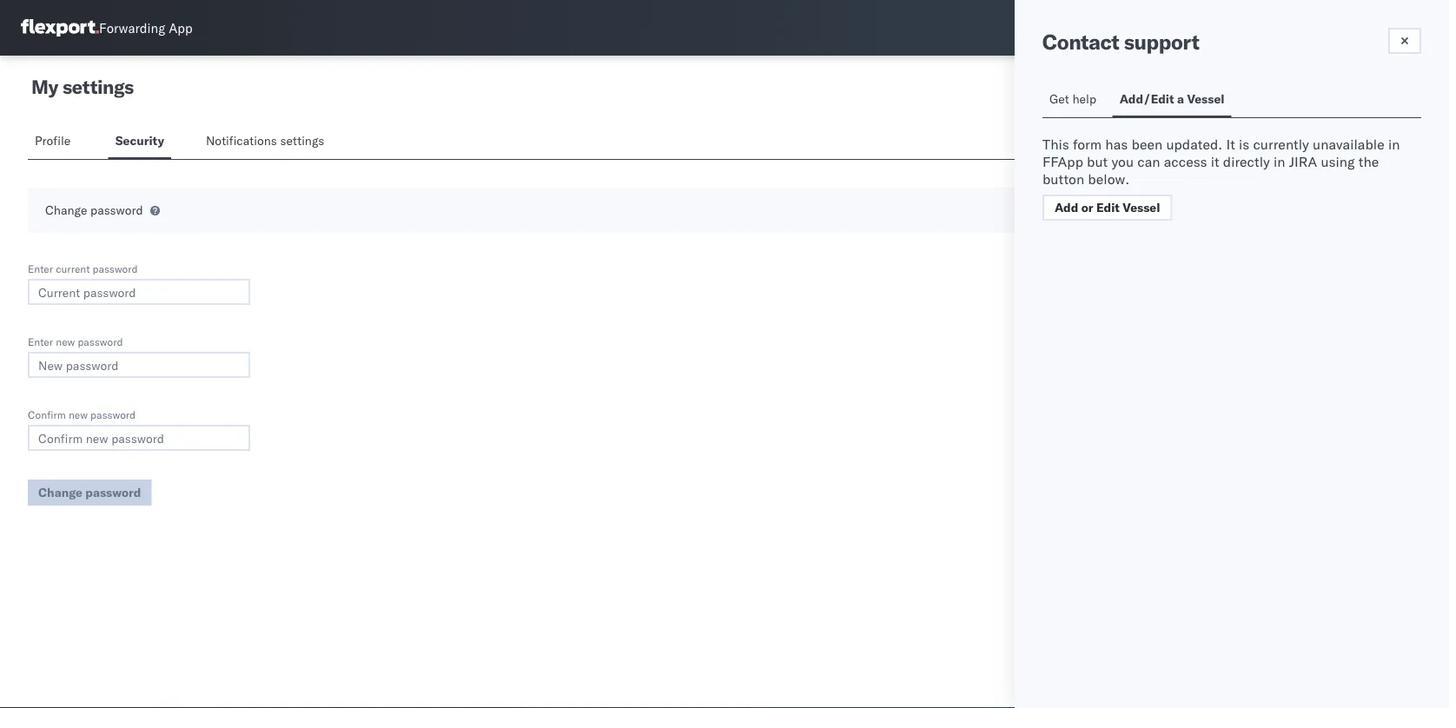 Task type: describe. For each thing, give the bounding box(es) containing it.
in inside but you can access it directly in jira using the button below.
[[1274, 153, 1286, 170]]

the
[[1359, 153, 1379, 170]]

it
[[1226, 136, 1235, 153]]

profile
[[35, 133, 71, 148]]

password for enter current password
[[93, 262, 138, 275]]

current
[[56, 262, 90, 275]]

you
[[1112, 153, 1134, 170]]

security
[[115, 133, 164, 148]]

Current password password field
[[28, 279, 250, 305]]

vessel inside button
[[1123, 200, 1160, 215]]

password right change
[[90, 202, 143, 218]]

get help button
[[1043, 83, 1106, 117]]

currently
[[1253, 136, 1309, 153]]

enter current password
[[28, 262, 138, 275]]

button
[[1043, 170, 1085, 188]]

add/edit a vessel button
[[1113, 83, 1232, 117]]

form
[[1073, 136, 1102, 153]]

but you can access it directly in jira using the button below.
[[1043, 153, 1379, 188]]

os button
[[1388, 8, 1428, 48]]

this form has been updated. it is currently unavailable in ffapp
[[1043, 136, 1400, 170]]

settings for my settings
[[62, 75, 134, 99]]

change password
[[45, 202, 143, 218]]

new for confirm
[[69, 408, 88, 421]]

been
[[1132, 136, 1163, 153]]

ffapp
[[1043, 153, 1083, 170]]

new for enter
[[56, 335, 75, 348]]

support
[[1124, 29, 1200, 55]]

but
[[1087, 153, 1108, 170]]

confirm new password
[[28, 408, 136, 421]]

add/edit a vessel
[[1120, 91, 1225, 106]]

vessel inside button
[[1187, 91, 1225, 106]]

enter for enter current password
[[28, 262, 53, 275]]

forwarding app
[[99, 20, 193, 36]]

os
[[1400, 21, 1417, 34]]

New password password field
[[28, 352, 250, 378]]

Confirm new password password field
[[28, 425, 250, 451]]

my
[[31, 75, 58, 99]]

notifications settings
[[206, 133, 324, 148]]

contact
[[1043, 29, 1120, 55]]

password for confirm new password
[[90, 408, 136, 421]]

can
[[1138, 153, 1160, 170]]

directly
[[1223, 153, 1270, 170]]

my settings
[[31, 75, 134, 99]]

or
[[1082, 200, 1094, 215]]

profile button
[[28, 125, 80, 159]]

add
[[1055, 200, 1079, 215]]

has
[[1106, 136, 1128, 153]]



Task type: vqa. For each thing, say whether or not it's contained in the screenshot.
Upload Customs Clearance Documents Link
no



Task type: locate. For each thing, give the bounding box(es) containing it.
enter
[[28, 262, 53, 275], [28, 335, 53, 348]]

is
[[1239, 136, 1250, 153]]

0 horizontal spatial settings
[[62, 75, 134, 99]]

settings
[[62, 75, 134, 99], [280, 133, 324, 148]]

unavailable
[[1313, 136, 1385, 153]]

forwarding app link
[[21, 19, 193, 36]]

notifications settings button
[[199, 125, 339, 159]]

password up confirm new password password field at left
[[90, 408, 136, 421]]

enter up confirm
[[28, 335, 53, 348]]

it
[[1211, 153, 1220, 170]]

get help
[[1050, 91, 1097, 106]]

add or edit vessel button
[[1043, 195, 1173, 221]]

enter new password
[[28, 335, 123, 348]]

new
[[56, 335, 75, 348], [69, 408, 88, 421]]

password
[[90, 202, 143, 218], [93, 262, 138, 275], [78, 335, 123, 348], [90, 408, 136, 421]]

this
[[1043, 136, 1069, 153]]

1 vertical spatial new
[[69, 408, 88, 421]]

in right the
[[1388, 136, 1400, 153]]

settings right notifications
[[280, 133, 324, 148]]

updated.
[[1166, 136, 1223, 153]]

contact support
[[1043, 29, 1200, 55]]

Search Shipments (/) text field
[[1116, 15, 1284, 41]]

enter for enter new password
[[28, 335, 53, 348]]

0 vertical spatial new
[[56, 335, 75, 348]]

vessel
[[1187, 91, 1225, 106], [1123, 200, 1160, 215]]

add/edit
[[1120, 91, 1174, 106]]

0 horizontal spatial in
[[1274, 153, 1286, 170]]

access
[[1164, 153, 1207, 170]]

0 vertical spatial enter
[[28, 262, 53, 275]]

settings for notifications settings
[[280, 133, 324, 148]]

below.
[[1088, 170, 1130, 188]]

settings inside "notifications settings" button
[[280, 133, 324, 148]]

password up new password password field
[[78, 335, 123, 348]]

0 horizontal spatial vessel
[[1123, 200, 1160, 215]]

1 vertical spatial settings
[[280, 133, 324, 148]]

in
[[1388, 136, 1400, 153], [1274, 153, 1286, 170]]

flexport. image
[[21, 19, 99, 36]]

new down current
[[56, 335, 75, 348]]

password for enter new password
[[78, 335, 123, 348]]

password up current password password field
[[93, 262, 138, 275]]

notifications
[[206, 133, 277, 148]]

1 vertical spatial vessel
[[1123, 200, 1160, 215]]

jira
[[1289, 153, 1317, 170]]

edit
[[1097, 200, 1120, 215]]

forwarding
[[99, 20, 165, 36]]

help
[[1072, 91, 1097, 106]]

1 horizontal spatial vessel
[[1187, 91, 1225, 106]]

change
[[45, 202, 87, 218]]

0 vertical spatial settings
[[62, 75, 134, 99]]

a
[[1177, 91, 1184, 106]]

new right confirm
[[69, 408, 88, 421]]

get
[[1050, 91, 1069, 106]]

1 enter from the top
[[28, 262, 53, 275]]

0 vertical spatial vessel
[[1187, 91, 1225, 106]]

2 enter from the top
[[28, 335, 53, 348]]

vessel right edit
[[1123, 200, 1160, 215]]

settings right my
[[62, 75, 134, 99]]

1 horizontal spatial settings
[[280, 133, 324, 148]]

using
[[1321, 153, 1355, 170]]

1 vertical spatial enter
[[28, 335, 53, 348]]

app
[[169, 20, 193, 36]]

security button
[[108, 125, 171, 159]]

1 horizontal spatial in
[[1388, 136, 1400, 153]]

confirm
[[28, 408, 66, 421]]

in inside this form has been updated. it is currently unavailable in ffapp
[[1388, 136, 1400, 153]]

in left 'jira'
[[1274, 153, 1286, 170]]

vessel right a
[[1187, 91, 1225, 106]]

enter left current
[[28, 262, 53, 275]]

add or edit vessel
[[1055, 200, 1160, 215]]



